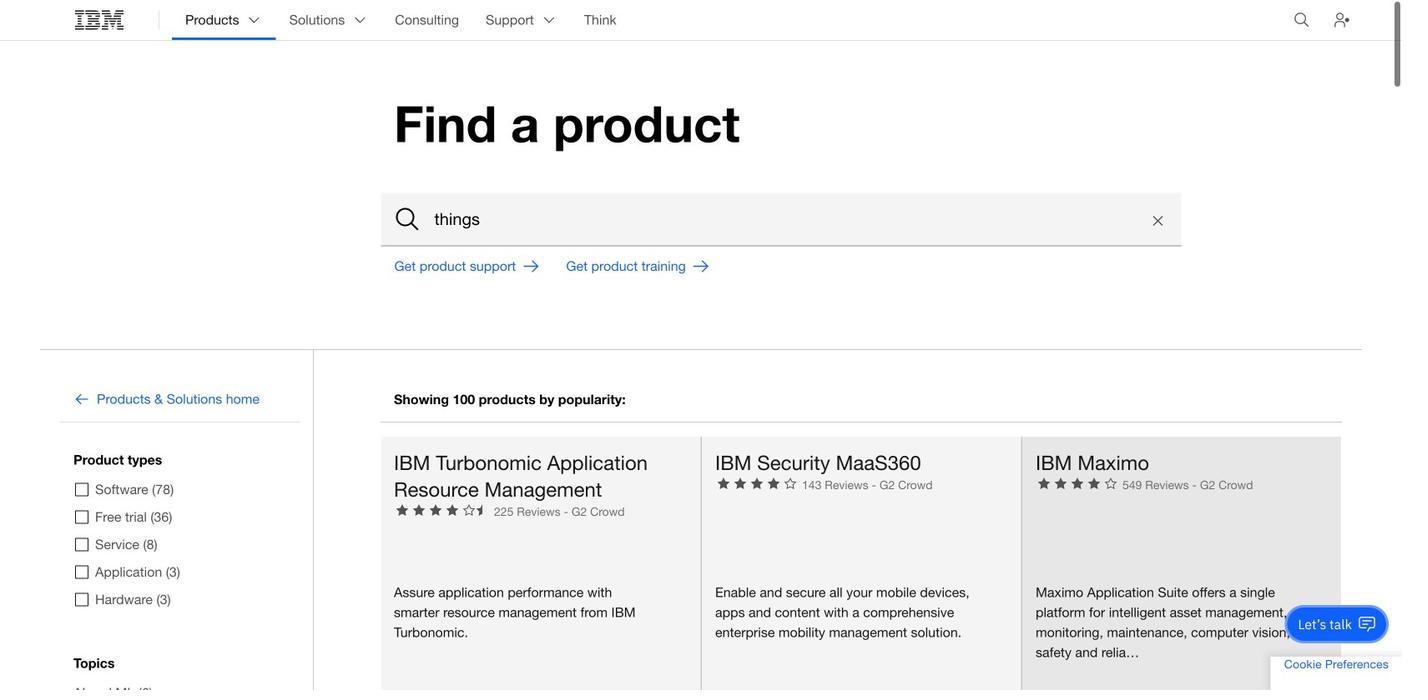 Task type: describe. For each thing, give the bounding box(es) containing it.
Search text field
[[381, 193, 1181, 247]]



Task type: locate. For each thing, give the bounding box(es) containing it.
1 test region from the left
[[381, 437, 701, 691]]

search element
[[381, 193, 1181, 247]]

test region
[[381, 437, 701, 691], [701, 437, 1021, 691]]

let's talk element
[[1298, 616, 1352, 634]]

2 test region from the left
[[701, 437, 1021, 691]]



Task type: vqa. For each thing, say whether or not it's contained in the screenshot.
Your Privacy Choices Element
no



